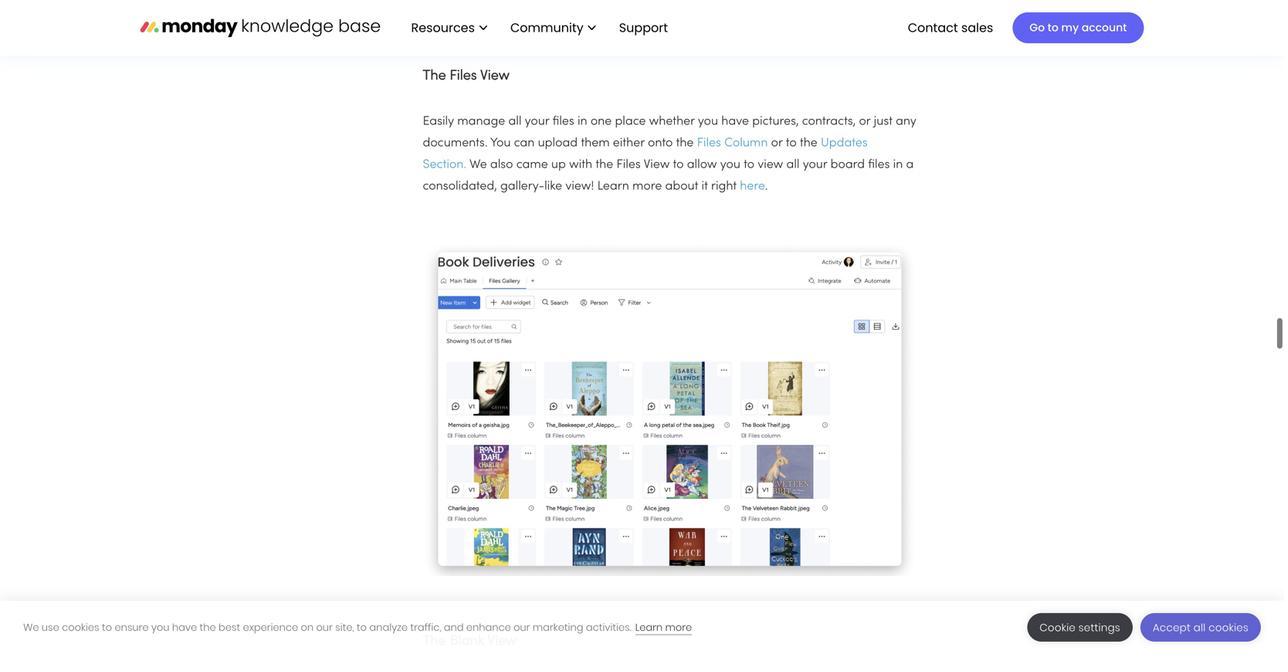 Task type: vqa. For each thing, say whether or not it's contained in the screenshot.
We're on the right top
no



Task type: locate. For each thing, give the bounding box(es) containing it.
1 horizontal spatial have
[[722, 116, 749, 128]]

more inside dialog
[[666, 621, 692, 635]]

2 horizontal spatial you
[[721, 159, 741, 171]]

0 horizontal spatial you
[[151, 621, 170, 635]]

0 vertical spatial your
[[525, 116, 550, 128]]

1 vertical spatial files
[[697, 138, 722, 149]]

view for the blank view
[[488, 635, 517, 648]]

the down 'contracts,'
[[800, 138, 818, 149]]

manage
[[458, 116, 506, 128]]

onto
[[648, 138, 673, 149]]

0 horizontal spatial in
[[578, 116, 588, 128]]

0 horizontal spatial files
[[450, 70, 477, 83]]

dialog
[[0, 601, 1285, 654]]

2 the from the top
[[423, 635, 446, 648]]

the
[[676, 138, 694, 149], [800, 138, 818, 149], [596, 159, 614, 171], [200, 621, 216, 635]]

files down either
[[617, 159, 641, 171]]

1 horizontal spatial all
[[787, 159, 800, 171]]

2 vertical spatial files
[[617, 159, 641, 171]]

view down enhance
[[488, 635, 517, 648]]

1 horizontal spatial our
[[514, 621, 530, 635]]

any
[[896, 116, 917, 128]]

more down updates section
[[633, 181, 662, 192]]

our
[[316, 621, 333, 635], [514, 621, 530, 635]]

1 vertical spatial learn
[[636, 621, 663, 635]]

2 cookies from the left
[[1209, 621, 1249, 635]]

just
[[874, 116, 893, 128]]

files
[[553, 116, 575, 128], [869, 159, 890, 171]]

place
[[615, 116, 646, 128]]

1 horizontal spatial or
[[860, 116, 871, 128]]

. link
[[464, 159, 467, 171]]

to right site,
[[357, 621, 367, 635]]

contact sales link
[[901, 15, 1002, 41]]

1 horizontal spatial you
[[698, 116, 719, 128]]

1 vertical spatial more
[[666, 621, 692, 635]]

view
[[758, 159, 784, 171]]

the
[[423, 70, 446, 83], [423, 635, 446, 648]]

0 horizontal spatial your
[[525, 116, 550, 128]]

all inside we also came up with the files view to allow you to view all your board files in a consolidated, gallery-like view! learn more about it right
[[787, 159, 800, 171]]

0 horizontal spatial cookies
[[62, 621, 99, 635]]

cookies inside button
[[1209, 621, 1249, 635]]

we right . "link"
[[470, 159, 487, 171]]

. up consolidated,
[[464, 159, 467, 171]]

support
[[619, 19, 668, 36]]

cookies for all
[[1209, 621, 1249, 635]]

1 vertical spatial view
[[644, 159, 670, 171]]

the blank view
[[423, 635, 517, 648]]

here
[[740, 181, 766, 192]]

1 vertical spatial .
[[766, 181, 768, 192]]

2 our from the left
[[514, 621, 530, 635]]

you right ensure
[[151, 621, 170, 635]]

0 horizontal spatial more
[[633, 181, 662, 192]]

files left a
[[869, 159, 890, 171]]

my
[[1062, 20, 1080, 35]]

contact
[[908, 19, 959, 36]]

the left best
[[200, 621, 216, 635]]

all
[[509, 116, 522, 128], [787, 159, 800, 171], [1194, 621, 1207, 635]]

you inside easily manage all your files in one place whether you have pictures, contracts, or just any documents. you can upload them either onto the
[[698, 116, 719, 128]]

1 vertical spatial your
[[803, 159, 828, 171]]

we inside dialog
[[23, 621, 39, 635]]

the down traffic,
[[423, 635, 446, 648]]

right
[[712, 181, 737, 192]]

1 horizontal spatial learn
[[636, 621, 663, 635]]

0 vertical spatial have
[[722, 116, 749, 128]]

you down files column link
[[721, 159, 741, 171]]

use
[[42, 621, 59, 635]]

1 vertical spatial we
[[23, 621, 39, 635]]

in left a
[[894, 159, 904, 171]]

it
[[702, 181, 708, 192]]

0 horizontal spatial .
[[464, 159, 467, 171]]

or
[[860, 116, 871, 128], [772, 138, 783, 149]]

0 horizontal spatial we
[[23, 621, 39, 635]]

traffic,
[[411, 621, 442, 635]]

the down 'them'
[[596, 159, 614, 171]]

have
[[722, 116, 749, 128], [172, 621, 197, 635]]

1 horizontal spatial your
[[803, 159, 828, 171]]

your left board
[[803, 159, 828, 171]]

files inside we also came up with the files view to allow you to view all your board files in a consolidated, gallery-like view! learn more about it right
[[617, 159, 641, 171]]

.
[[464, 159, 467, 171], [766, 181, 768, 192]]

to left ensure
[[102, 621, 112, 635]]

list
[[396, 0, 681, 56]]

0 vertical spatial view
[[481, 70, 510, 83]]

in left one
[[578, 116, 588, 128]]

either
[[613, 138, 645, 149]]

here .
[[740, 181, 772, 192]]

0 vertical spatial files
[[450, 70, 477, 83]]

easily manage all your files in one place whether you have pictures, contracts, or just any documents. you can upload them either onto the
[[423, 116, 917, 149]]

go
[[1030, 20, 1046, 35]]

to inside "link"
[[1048, 20, 1059, 35]]

0 horizontal spatial have
[[172, 621, 197, 635]]

learn right 'activities.'
[[636, 621, 663, 635]]

we left use
[[23, 621, 39, 635]]

we
[[470, 159, 487, 171], [23, 621, 39, 635]]

0 vertical spatial or
[[860, 116, 871, 128]]

best
[[219, 621, 240, 635]]

0 vertical spatial in
[[578, 116, 588, 128]]

you
[[491, 138, 511, 149]]

1 horizontal spatial cookies
[[1209, 621, 1249, 635]]

0 vertical spatial you
[[698, 116, 719, 128]]

0 vertical spatial the
[[423, 70, 446, 83]]

0 horizontal spatial our
[[316, 621, 333, 635]]

have up files column link
[[722, 116, 749, 128]]

files column link
[[697, 138, 768, 149]]

0 vertical spatial files
[[553, 116, 575, 128]]

or down pictures,
[[772, 138, 783, 149]]

all up can
[[509, 116, 522, 128]]

the for the blank view
[[423, 635, 446, 648]]

1 our from the left
[[316, 621, 333, 635]]

the up easily
[[423, 70, 446, 83]]

analyze
[[370, 621, 408, 635]]

files inside we also came up with the files view to allow you to view all your board files in a consolidated, gallery-like view! learn more about it right
[[869, 159, 890, 171]]

learn
[[598, 181, 630, 192], [636, 621, 663, 635]]

experience
[[243, 621, 298, 635]]

you up files column link
[[698, 116, 719, 128]]

more right 'activities.'
[[666, 621, 692, 635]]

0 horizontal spatial files
[[553, 116, 575, 128]]

monday.com logo image
[[140, 11, 381, 44]]

updates section
[[423, 138, 868, 171]]

have left best
[[172, 621, 197, 635]]

1 horizontal spatial files
[[617, 159, 641, 171]]

1 vertical spatial files
[[869, 159, 890, 171]]

cookies right accept
[[1209, 621, 1249, 635]]

activities.
[[586, 621, 632, 635]]

0 vertical spatial learn
[[598, 181, 630, 192]]

your inside easily manage all your files in one place whether you have pictures, contracts, or just any documents. you can upload them either onto the
[[525, 116, 550, 128]]

1 vertical spatial you
[[721, 159, 741, 171]]

or left just
[[860, 116, 871, 128]]

1 horizontal spatial in
[[894, 159, 904, 171]]

support link
[[612, 15, 681, 41], [619, 19, 673, 36]]

1 cookies from the left
[[62, 621, 99, 635]]

1 vertical spatial all
[[787, 159, 800, 171]]

to right the go
[[1048, 20, 1059, 35]]

files up upload
[[553, 116, 575, 128]]

in
[[578, 116, 588, 128], [894, 159, 904, 171]]

2 horizontal spatial files
[[697, 138, 722, 149]]

can
[[514, 138, 535, 149]]

you
[[698, 116, 719, 128], [721, 159, 741, 171], [151, 621, 170, 635]]

the for the files view
[[423, 70, 446, 83]]

1 horizontal spatial .
[[766, 181, 768, 192]]

contact sales
[[908, 19, 994, 36]]

view inside we also came up with the files view to allow you to view all your board files in a consolidated, gallery-like view! learn more about it right
[[644, 159, 670, 171]]

to
[[1048, 20, 1059, 35], [786, 138, 797, 149], [673, 159, 684, 171], [744, 159, 755, 171], [102, 621, 112, 635], [357, 621, 367, 635]]

1 vertical spatial in
[[894, 159, 904, 171]]

1 horizontal spatial we
[[470, 159, 487, 171]]

files up manage at the left of the page
[[450, 70, 477, 83]]

our right enhance
[[514, 621, 530, 635]]

0 horizontal spatial or
[[772, 138, 783, 149]]

1 horizontal spatial more
[[666, 621, 692, 635]]

2 vertical spatial view
[[488, 635, 517, 648]]

more
[[633, 181, 662, 192], [666, 621, 692, 635]]

updates
[[821, 138, 868, 149]]

0 vertical spatial all
[[509, 116, 522, 128]]

go to my account
[[1030, 20, 1128, 35]]

1 vertical spatial the
[[423, 635, 446, 648]]

all right view
[[787, 159, 800, 171]]

0 horizontal spatial all
[[509, 116, 522, 128]]

our right "on"
[[316, 621, 333, 635]]

2 horizontal spatial all
[[1194, 621, 1207, 635]]

view down onto on the top right of the page
[[644, 159, 670, 171]]

go to my account link
[[1013, 12, 1145, 43]]

your up can
[[525, 116, 550, 128]]

files up allow
[[697, 138, 722, 149]]

view up manage at the left of the page
[[481, 70, 510, 83]]

easily
[[423, 116, 454, 128]]

we for also
[[470, 159, 487, 171]]

1 horizontal spatial files
[[869, 159, 890, 171]]

1 the from the top
[[423, 70, 446, 83]]

0 horizontal spatial learn
[[598, 181, 630, 192]]

view
[[481, 70, 510, 83], [644, 159, 670, 171], [488, 635, 517, 648]]

0 vertical spatial more
[[633, 181, 662, 192]]

cookies right use
[[62, 621, 99, 635]]

we inside we also came up with the files view to allow you to view all your board files in a consolidated, gallery-like view! learn more about it right
[[470, 159, 487, 171]]

files
[[450, 70, 477, 83], [697, 138, 722, 149], [617, 159, 641, 171]]

resources link
[[404, 15, 495, 41]]

dialog containing cookie settings
[[0, 601, 1285, 654]]

2 vertical spatial all
[[1194, 621, 1207, 635]]

0 vertical spatial we
[[470, 159, 487, 171]]

. down view
[[766, 181, 768, 192]]

learn right view!
[[598, 181, 630, 192]]

cookies
[[62, 621, 99, 635], [1209, 621, 1249, 635]]

blank
[[450, 635, 484, 648]]

we also came up with the files view to allow you to view all your board files in a consolidated, gallery-like view! learn more about it right
[[423, 159, 914, 192]]

all right accept
[[1194, 621, 1207, 635]]

1 vertical spatial have
[[172, 621, 197, 635]]

your
[[525, 116, 550, 128], [803, 159, 828, 171]]

the right onto on the top right of the page
[[676, 138, 694, 149]]

column
[[725, 138, 768, 149]]

resources
[[411, 19, 475, 36]]



Task type: describe. For each thing, give the bounding box(es) containing it.
learn inside we also came up with the files view to allow you to view all your board files in a consolidated, gallery-like view! learn more about it right
[[598, 181, 630, 192]]

files column or to the
[[697, 138, 821, 149]]

like
[[545, 181, 563, 192]]

1 vertical spatial or
[[772, 138, 783, 149]]

enhance
[[467, 621, 511, 635]]

consolidated,
[[423, 181, 497, 192]]

updates section link
[[423, 138, 868, 171]]

one
[[591, 116, 612, 128]]

the files view
[[423, 70, 510, 83]]

marketing
[[533, 621, 584, 635]]

site,
[[335, 621, 354, 635]]

view!
[[566, 181, 594, 192]]

2 vertical spatial you
[[151, 621, 170, 635]]

settings
[[1079, 621, 1121, 635]]

learn more link
[[636, 621, 692, 636]]

in inside easily manage all your files in one place whether you have pictures, contracts, or just any documents. you can upload them either onto the
[[578, 116, 588, 128]]

files inside easily manage all your files in one place whether you have pictures, contracts, or just any documents. you can upload them either onto the
[[553, 116, 575, 128]]

about
[[666, 181, 699, 192]]

them
[[581, 138, 610, 149]]

accept all cookies
[[1154, 621, 1249, 635]]

0 vertical spatial .
[[464, 159, 467, 171]]

board
[[831, 159, 865, 171]]

whether
[[650, 116, 695, 128]]

on
[[301, 621, 314, 635]]

image image
[[423, 244, 918, 577]]

accept
[[1154, 621, 1192, 635]]

to left view
[[744, 159, 755, 171]]

pictures,
[[753, 116, 799, 128]]

the inside we also came up with the files view to allow you to view all your board files in a consolidated, gallery-like view! learn more about it right
[[596, 159, 614, 171]]

a
[[907, 159, 914, 171]]

cookie settings button
[[1028, 614, 1133, 642]]

or inside easily manage all your files in one place whether you have pictures, contracts, or just any documents. you can upload them either onto the
[[860, 116, 871, 128]]

gallery-
[[501, 181, 545, 192]]

the inside easily manage all your files in one place whether you have pictures, contracts, or just any documents. you can upload them either onto the
[[676, 138, 694, 149]]

up
[[552, 159, 566, 171]]

account
[[1082, 20, 1128, 35]]

and
[[444, 621, 464, 635]]

you inside we also came up with the files view to allow you to view all your board files in a consolidated, gallery-like view! learn more about it right
[[721, 159, 741, 171]]

your inside we also came up with the files view to allow you to view all your board files in a consolidated, gallery-like view! learn more about it right
[[803, 159, 828, 171]]

cookies for use
[[62, 621, 99, 635]]

community link
[[503, 15, 604, 41]]

allow
[[687, 159, 717, 171]]

we for use
[[23, 621, 39, 635]]

sales
[[962, 19, 994, 36]]

here link
[[740, 181, 766, 192]]

have inside easily manage all your files in one place whether you have pictures, contracts, or just any documents. you can upload them either onto the
[[722, 116, 749, 128]]

with
[[569, 159, 593, 171]]

contracts,
[[803, 116, 856, 128]]

also
[[491, 159, 513, 171]]

community
[[511, 19, 584, 36]]

to up about
[[673, 159, 684, 171]]

cookie settings
[[1040, 621, 1121, 635]]

more inside we also came up with the files view to allow you to view all your board files in a consolidated, gallery-like view! learn more about it right
[[633, 181, 662, 192]]

documents.
[[423, 138, 488, 149]]

all inside button
[[1194, 621, 1207, 635]]

upload
[[538, 138, 578, 149]]

main element
[[396, 0, 1145, 56]]

accept all cookies button
[[1141, 614, 1262, 642]]

view for the files view
[[481, 70, 510, 83]]

cookie
[[1040, 621, 1076, 635]]

list containing resources
[[396, 0, 681, 56]]

ensure
[[115, 621, 149, 635]]

in inside we also came up with the files view to allow you to view all your board files in a consolidated, gallery-like view! learn more about it right
[[894, 159, 904, 171]]

all inside easily manage all your files in one place whether you have pictures, contracts, or just any documents. you can upload them either onto the
[[509, 116, 522, 128]]

came
[[517, 159, 548, 171]]

section
[[423, 159, 464, 171]]

we use cookies to ensure you have the best experience on our site, to analyze traffic, and enhance our marketing activities. learn more
[[23, 621, 692, 635]]

to down pictures,
[[786, 138, 797, 149]]



